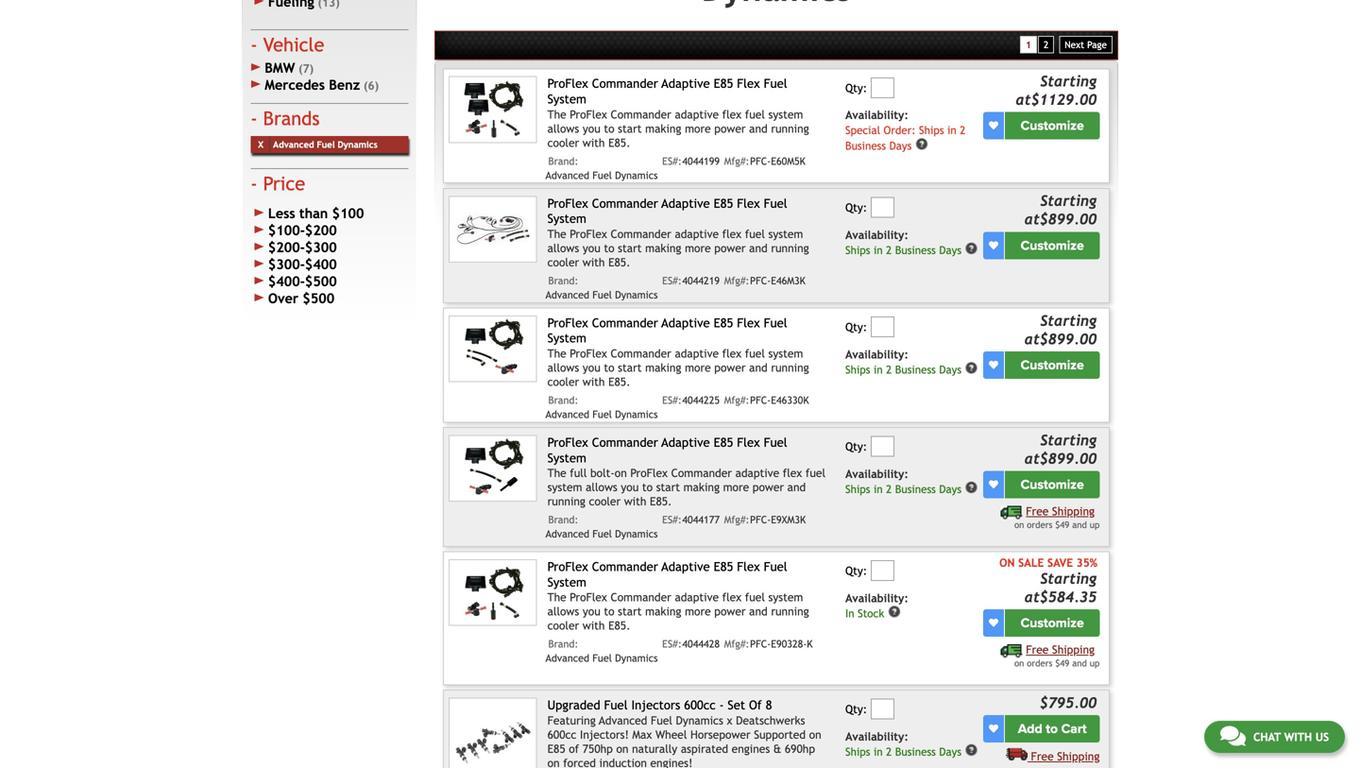 Task type: vqa. For each thing, say whether or not it's contained in the screenshot.
Starting for the es#4044225 - pfc-e46330k - proflex commander adaptive e85 flex fuel system - the proflex commander adaptive flex fuel system allows you to start making more power and running cooler with e85. -  advanced fuel dynamics - bmw image the customize link
yes



Task type: locate. For each thing, give the bounding box(es) containing it.
proflex commander adaptive e85 flex fuel system link down 4044199
[[548, 196, 788, 226]]

mfg#: right the 4044219 at the right top
[[725, 275, 750, 287]]

at for add to wish list icon for the es#4044225 - pfc-e46330k - proflex commander adaptive e85 flex fuel system - the proflex commander adaptive flex fuel system allows you to start making more power and running cooler with e85. -  advanced fuel dynamics - bmw image
[[1025, 331, 1040, 348]]

3 flex from the top
[[737, 315, 760, 330]]

dynamics inside proflex commander adaptive e85 flex fuel system the full bolt-on proflex commander adaptive flex fuel system allows you to start making more power and running cooler with e85. brand: advanced fuel dynamics es#: 4044177 mfg#: pfc-e9xm3k
[[615, 528, 658, 540]]

engines
[[732, 742, 770, 755]]

1 brand: from the top
[[549, 155, 579, 167]]

adaptive inside proflex commander adaptive e85 flex fuel system the proflex commander adaptive flex fuel system allows you to start making more power and running cooler with e85. brand: advanced fuel dynamics es#: 4044199 mfg#: pfc-e60m5k
[[662, 76, 710, 91]]

brand: inside proflex commander adaptive e85 flex fuel system the proflex commander adaptive flex fuel system allows you to start making more power and running cooler with e85. brand: advanced fuel dynamics es#: 4044219 mfg#: pfc-e46m3k
[[549, 275, 579, 287]]

more inside proflex commander adaptive e85 flex fuel system the proflex commander adaptive flex fuel system allows you to start making more power and running cooler with e85. brand: advanced fuel dynamics es#: 4044219 mfg#: pfc-e46m3k
[[685, 241, 711, 255]]

allows for proflex commander adaptive e85 flex fuel system the proflex commander adaptive flex fuel system allows you to start making more power and running cooler with e85. brand: advanced fuel dynamics es#: 4044219 mfg#: pfc-e46m3k
[[548, 241, 579, 255]]

to inside proflex commander adaptive e85 flex fuel system the proflex commander adaptive flex fuel system allows you to start making more power and running cooler with e85. brand: advanced fuel dynamics es#: 4044199 mfg#: pfc-e60m5k
[[604, 122, 615, 135]]

system up e60m5k
[[769, 108, 804, 121]]

making inside proflex commander adaptive e85 flex fuel system the proflex commander adaptive flex fuel system allows you to start making more power and running cooler with e85. brand: advanced fuel dynamics es#: 4044225 mfg#: pfc-e46330k
[[645, 361, 682, 374]]

allows for proflex commander adaptive e85 flex fuel system the proflex commander adaptive flex fuel system allows you to start making more power and running cooler with e85. brand: advanced fuel dynamics es#: 4044199 mfg#: pfc-e60m5k
[[548, 122, 579, 135]]

es#: left 4044177
[[663, 514, 682, 526]]

availability: ships in 2 business days for es#4044219 - pfc-e46m3k - proflex commander adaptive e85 flex fuel system - the proflex commander adaptive flex fuel system allows you to start making more power and running cooler with e85. -  advanced fuel dynamics - bmw image
[[846, 228, 962, 256]]

availability: ships in 2 business days for es#4044177 - pfc-e9xm3k - proflex commander adaptive e85 flex fuel system - the full bolt-on proflex commander adaptive flex fuel system allows you to start making more power and running cooler with e85. -  advanced fuel dynamics - bmw image
[[846, 467, 962, 496]]

allows inside proflex commander adaptive e85 flex fuel system the proflex commander adaptive flex fuel system allows you to start making more power and running cooler with e85. brand: advanced fuel dynamics es#: 4044225 mfg#: pfc-e46330k
[[548, 361, 579, 374]]

3 customize link from the top
[[1005, 351, 1100, 379]]

$500
[[305, 273, 337, 289], [303, 290, 335, 306]]

more inside proflex commander adaptive e85 flex fuel system the proflex commander adaptive flex fuel system allows you to start making more power and running cooler with e85. brand: advanced fuel dynamics es#: 4044199 mfg#: pfc-e60m5k
[[685, 122, 711, 135]]

adaptive up 4044199
[[675, 108, 719, 121]]

system for proflex commander adaptive e85 flex fuel system the proflex commander adaptive flex fuel system allows you to start making more power and running cooler with e85. brand: advanced fuel dynamics es#: 4044225 mfg#: pfc-e46330k
[[769, 347, 804, 360]]

more for proflex commander adaptive e85 flex fuel system the proflex commander adaptive flex fuel system allows you to start making more power and running cooler with e85. brand: advanced fuel dynamics es#: 4044199 mfg#: pfc-e60m5k
[[685, 122, 711, 135]]

proflex commander adaptive e85 flex fuel system link up 4044199
[[548, 76, 788, 106]]

2 free shipping on orders $49 and up from the top
[[1015, 643, 1100, 668]]

free shipping image up add at the right of page
[[1001, 644, 1023, 658]]

dynamics up proflex commander adaptive e85 flex fuel system the proflex commander adaptive flex fuel system allows you to start making more power and running cooler with e85. brand: advanced fuel dynamics es#: 4044219 mfg#: pfc-e46m3k
[[615, 169, 658, 181]]

running up e90328-
[[771, 605, 809, 618]]

es#: for proflex commander adaptive e85 flex fuel system the proflex commander adaptive flex fuel system allows you to start making more power and running cooler with e85. brand: advanced fuel dynamics es#: 4044199 mfg#: pfc-e60m5k
[[663, 155, 682, 167]]

to
[[604, 122, 615, 135], [604, 241, 615, 255], [604, 361, 615, 374], [642, 481, 653, 494], [604, 605, 615, 618], [1046, 721, 1058, 737]]

4 proflex commander adaptive e85 flex fuel system link from the top
[[548, 435, 788, 465]]

1 vertical spatial $49
[[1056, 658, 1070, 668]]

making for proflex commander adaptive e85 flex fuel system the proflex commander adaptive flex fuel system allows you to start making more power and running cooler with e85. brand: advanced fuel dynamics es#: 4044219 mfg#: pfc-e46m3k
[[645, 241, 682, 255]]

$899.00 for adaptive
[[1040, 450, 1097, 467]]

adaptive inside proflex commander adaptive e85 flex fuel system the proflex commander adaptive flex fuel system allows you to start making more power and running cooler with e85. brand: advanced fuel dynamics es#: 4044225 mfg#: pfc-e46330k
[[662, 315, 710, 330]]

8
[[766, 698, 772, 712]]

advanced
[[273, 139, 314, 150], [546, 169, 590, 181], [546, 289, 590, 301], [546, 409, 590, 421], [546, 528, 590, 540], [546, 653, 590, 664], [599, 714, 648, 727]]

pfc- right the 4044219 at the right top
[[750, 275, 771, 287]]

mfg#:
[[725, 155, 750, 167], [725, 275, 750, 287], [725, 395, 750, 406], [725, 514, 750, 526], [725, 638, 750, 650]]

4 qty: from the top
[[846, 440, 868, 453]]

free
[[1026, 505, 1049, 518], [1026, 643, 1049, 656], [1031, 750, 1054, 763]]

system up e90328-
[[769, 591, 804, 604]]

2 for es#4044177 - pfc-e9xm3k - proflex commander adaptive e85 flex fuel system - the full bolt-on proflex commander adaptive flex fuel system allows you to start making more power and running cooler with e85. -  advanced fuel dynamics - bmw image
[[886, 483, 892, 496]]

es#: left 4044199
[[663, 155, 682, 167]]

proflex commander adaptive e85 flex fuel system link down the 4044219 at the right top
[[548, 315, 788, 346]]

up up 35%
[[1090, 520, 1100, 530]]

4 pfc- from the top
[[750, 514, 771, 526]]

5 the from the top
[[548, 591, 567, 604]]

system right es#4044219 - pfc-e46m3k - proflex commander adaptive e85 flex fuel system - the proflex commander adaptive flex fuel system allows you to start making more power and running cooler with e85. -  advanced fuel dynamics - bmw image
[[548, 211, 587, 226]]

system right es#4044199 - pfc-e60m5k - proflex commander adaptive e85 flex fuel system - the proflex commander adaptive flex fuel system allows you to start making more power and running cooler with e85. -  advanced fuel dynamics - bmw "image"
[[548, 92, 587, 106]]

add to wish list image
[[989, 121, 999, 131], [989, 241, 999, 250], [989, 360, 999, 370], [989, 480, 999, 490]]

5 pfc- from the top
[[750, 638, 771, 650]]

shipping up save
[[1053, 505, 1095, 518]]

induction
[[600, 756, 647, 768]]

question sign image for proflex commander adaptive e85 flex fuel system the proflex commander adaptive flex fuel system allows you to start making more power and running cooler with e85. brand: advanced fuel dynamics es#: 4044428 mfg#: pfc-e90328-k
[[888, 605, 901, 618]]

system for proflex commander adaptive e85 flex fuel system the full bolt-on proflex commander adaptive flex fuel system allows you to start making more power and running cooler with e85. brand: advanced fuel dynamics es#: 4044177 mfg#: pfc-e9xm3k
[[548, 451, 587, 465]]

e85. inside proflex commander adaptive e85 flex fuel system the proflex commander adaptive flex fuel system allows you to start making more power and running cooler with e85. brand: advanced fuel dynamics es#: 4044225 mfg#: pfc-e46330k
[[609, 375, 631, 388]]

0 vertical spatial free shipping on orders $49 and up
[[1015, 505, 1100, 530]]

2 $49 from the top
[[1056, 658, 1070, 668]]

adaptive
[[662, 76, 710, 91], [662, 196, 710, 210], [662, 315, 710, 330], [662, 435, 710, 450], [662, 559, 710, 574]]

starting
[[1041, 73, 1097, 90], [1041, 192, 1097, 209], [1041, 312, 1097, 329], [1041, 432, 1097, 449], [1041, 570, 1097, 587]]

making inside 'proflex commander adaptive e85 flex fuel system the proflex commander adaptive flex fuel system allows you to start making more power and running cooler with e85. brand: advanced fuel dynamics es#: 4044428 mfg#: pfc-e90328-k'
[[645, 605, 682, 618]]

1 vertical spatial orders
[[1027, 658, 1053, 668]]

days for es#4044219 - pfc-e46m3k - proflex commander adaptive e85 flex fuel system - the proflex commander adaptive flex fuel system allows you to start making more power and running cooler with e85. -  advanced fuel dynamics - bmw image
[[940, 244, 962, 256]]

ships
[[919, 124, 944, 137], [846, 244, 871, 256], [846, 363, 871, 376], [846, 483, 871, 496], [846, 746, 871, 758]]

running inside 'proflex commander adaptive e85 flex fuel system the proflex commander adaptive flex fuel system allows you to start making more power and running cooler with e85. brand: advanced fuel dynamics es#: 4044428 mfg#: pfc-e90328-k'
[[771, 605, 809, 618]]

system right the es#4044225 - pfc-e46330k - proflex commander adaptive e85 flex fuel system - the proflex commander adaptive flex fuel system allows you to start making more power and running cooler with e85. -  advanced fuel dynamics - bmw image
[[548, 331, 587, 346]]

e85 inside proflex commander adaptive e85 flex fuel system the full bolt-on proflex commander adaptive flex fuel system allows you to start making more power and running cooler with e85. brand: advanced fuel dynamics es#: 4044177 mfg#: pfc-e9xm3k
[[714, 435, 734, 450]]

1 vertical spatial free shipping on orders $49 and up
[[1015, 643, 1100, 668]]

add to cart button
[[1005, 715, 1100, 743]]

5 es#: from the top
[[663, 638, 682, 650]]

system inside proflex commander adaptive e85 flex fuel system the full bolt-on proflex commander adaptive flex fuel system allows you to start making more power and running cooler with e85. brand: advanced fuel dynamics es#: 4044177 mfg#: pfc-e9xm3k
[[548, 451, 587, 465]]

adaptive inside proflex commander adaptive e85 flex fuel system the proflex commander adaptive flex fuel system allows you to start making more power and running cooler with e85. brand: advanced fuel dynamics es#: 4044199 mfg#: pfc-e60m5k
[[675, 108, 719, 121]]

1 flex from the top
[[737, 76, 760, 91]]

2 pfc- from the top
[[750, 275, 771, 287]]

on up 'sale'
[[1015, 520, 1025, 530]]

to inside 'proflex commander adaptive e85 flex fuel system the proflex commander adaptive flex fuel system allows you to start making more power and running cooler with e85. brand: advanced fuel dynamics es#: 4044428 mfg#: pfc-e90328-k'
[[604, 605, 615, 618]]

5 proflex commander adaptive e85 flex fuel system link from the top
[[548, 559, 788, 589]]

1 vertical spatial up
[[1090, 658, 1100, 668]]

3 $899.00 from the top
[[1040, 450, 1097, 467]]

0 vertical spatial question sign image
[[965, 481, 979, 494]]

adaptive inside proflex commander adaptive e85 flex fuel system the proflex commander adaptive flex fuel system allows you to start making more power and running cooler with e85. brand: advanced fuel dynamics es#: 4044219 mfg#: pfc-e46m3k
[[675, 227, 719, 240]]

mfg#: inside proflex commander adaptive e85 flex fuel system the proflex commander adaptive flex fuel system allows you to start making more power and running cooler with e85. brand: advanced fuel dynamics es#: 4044219 mfg#: pfc-e46m3k
[[725, 275, 750, 287]]

on up add at the right of page
[[1015, 658, 1025, 668]]

es#:
[[663, 155, 682, 167], [663, 275, 682, 287], [663, 395, 682, 406], [663, 514, 682, 526], [663, 638, 682, 650]]

system inside proflex commander adaptive e85 flex fuel system the full bolt-on proflex commander adaptive flex fuel system allows you to start making more power and running cooler with e85. brand: advanced fuel dynamics es#: 4044177 mfg#: pfc-e9xm3k
[[548, 481, 583, 494]]

1 up from the top
[[1090, 520, 1100, 530]]

$300-
[[268, 256, 305, 272]]

free right free shipping icon
[[1031, 750, 1054, 763]]

3 availability: from the top
[[846, 348, 909, 361]]

6 availability: from the top
[[846, 730, 909, 743]]

on left forced
[[548, 756, 560, 768]]

es#4044428 - pfc-e90328-k - proflex commander adaptive e85 flex fuel system - the proflex commander adaptive flex fuel system allows you to start making more power and running cooler with e85. -  advanced fuel dynamics - bmw image
[[449, 559, 537, 626]]

600cc down featuring
[[548, 728, 577, 741]]

1 pfc- from the top
[[750, 155, 771, 167]]

cooler for proflex commander adaptive e85 flex fuel system the proflex commander adaptive flex fuel system allows you to start making more power and running cooler with e85. brand: advanced fuel dynamics es#: 4044428 mfg#: pfc-e90328-k
[[548, 619, 579, 632]]

with for proflex commander adaptive e85 flex fuel system the proflex commander adaptive flex fuel system allows you to start making more power and running cooler with e85. brand: advanced fuel dynamics es#: 4044219 mfg#: pfc-e46m3k
[[583, 256, 605, 269]]

flex inside 'proflex commander adaptive e85 flex fuel system the proflex commander adaptive flex fuel system allows you to start making more power and running cooler with e85. brand: advanced fuel dynamics es#: 4044428 mfg#: pfc-e90328-k'
[[737, 559, 760, 574]]

1 availability: from the top
[[846, 108, 909, 122]]

brand: inside 'proflex commander adaptive e85 flex fuel system the proflex commander adaptive flex fuel system allows you to start making more power and running cooler with e85. brand: advanced fuel dynamics es#: 4044428 mfg#: pfc-e90328-k'
[[549, 638, 579, 650]]

es#: inside proflex commander adaptive e85 flex fuel system the proflex commander adaptive flex fuel system allows you to start making more power and running cooler with e85. brand: advanced fuel dynamics es#: 4044225 mfg#: pfc-e46330k
[[663, 395, 682, 406]]

4 es#: from the top
[[663, 514, 682, 526]]

3 brand: from the top
[[549, 395, 579, 406]]

1 orders from the top
[[1027, 520, 1053, 530]]

$200
[[305, 222, 337, 238]]

question sign image
[[965, 481, 979, 494], [965, 744, 979, 757]]

adaptive down 4044177
[[662, 559, 710, 574]]

cooler right es#4044219 - pfc-e46m3k - proflex commander adaptive e85 flex fuel system - the proflex commander adaptive flex fuel system allows you to start making more power and running cooler with e85. -  advanced fuel dynamics - bmw image
[[548, 256, 579, 269]]

up up $795.00
[[1090, 658, 1100, 668]]

proflex commander adaptive e85 flex fuel system the proflex commander adaptive flex fuel system allows you to start making more power and running cooler with e85. brand: advanced fuel dynamics es#: 4044199 mfg#: pfc-e60m5k
[[546, 76, 809, 181]]

wheel
[[656, 728, 687, 741]]

$300-$400 link
[[251, 256, 408, 273]]

mfg#: right 4044428
[[725, 638, 750, 650]]

allows down bolt-
[[586, 481, 618, 494]]

adaptive for proflex commander adaptive e85 flex fuel system the proflex commander adaptive flex fuel system allows you to start making more power and running cooler with e85. brand: advanced fuel dynamics es#: 4044225 mfg#: pfc-e46330k
[[662, 315, 710, 330]]

1 starting from the top
[[1041, 73, 1097, 90]]

2 customize link from the top
[[1005, 232, 1100, 259]]

qty: for "proflex commander adaptive e85 flex fuel system" 'link' for proflex commander adaptive e85 flex fuel system the proflex commander adaptive flex fuel system allows you to start making more power and running cooler with e85. brand: advanced fuel dynamics es#: 4044428 mfg#: pfc-e90328-k
[[846, 564, 868, 577]]

start
[[618, 122, 642, 135], [618, 241, 642, 255], [618, 361, 642, 374], [656, 481, 680, 494], [618, 605, 642, 618]]

orders up 'sale'
[[1027, 520, 1053, 530]]

power up 4044199
[[715, 122, 746, 135]]

system for proflex commander adaptive e85 flex fuel system the proflex commander adaptive flex fuel system allows you to start making more power and running cooler with e85. brand: advanced fuel dynamics es#: 4044199 mfg#: pfc-e60m5k
[[769, 108, 804, 121]]

dynamics up proflex commander adaptive e85 flex fuel system the proflex commander adaptive flex fuel system allows you to start making more power and running cooler with e85. brand: advanced fuel dynamics es#: 4044225 mfg#: pfc-e46330k
[[615, 289, 658, 301]]

over
[[268, 290, 299, 306]]

qty: for 3rd "proflex commander adaptive e85 flex fuel system" 'link' from the bottom of the page
[[846, 320, 868, 334]]

free shipping image up on
[[1001, 506, 1023, 519]]

4 mfg#: from the top
[[725, 514, 750, 526]]

1 add to wish list image from the top
[[989, 618, 999, 628]]

2 question sign image from the top
[[965, 744, 979, 757]]

e85 down the 4044219 at the right top
[[714, 315, 734, 330]]

mfg#: right 4044177
[[725, 514, 750, 526]]

es#4044199 - pfc-e60m5k - proflex commander adaptive e85 flex fuel system - the proflex commander adaptive flex fuel system allows you to start making more power and running cooler with e85. -  advanced fuel dynamics - bmw image
[[449, 76, 537, 143]]

3 availability: ships in 2 business days from the top
[[846, 467, 962, 496]]

mfg#: for proflex commander adaptive e85 flex fuel system the proflex commander adaptive flex fuel system allows you to start making more power and running cooler with e85. brand: advanced fuel dynamics es#: 4044219 mfg#: pfc-e46m3k
[[725, 275, 750, 287]]

qty: for 2nd "proflex commander adaptive e85 flex fuel system" 'link' from the bottom of the page
[[846, 440, 868, 453]]

power inside 'proflex commander adaptive e85 flex fuel system the proflex commander adaptive flex fuel system allows you to start making more power and running cooler with e85. brand: advanced fuel dynamics es#: 4044428 mfg#: pfc-e90328-k'
[[715, 605, 746, 618]]

$49 up $795.00
[[1056, 658, 1070, 668]]

days inside availability: special order: ships in 2 business days
[[890, 139, 912, 152]]

starting at for the es#4044225 - pfc-e46330k - proflex commander adaptive e85 flex fuel system - the proflex commander adaptive flex fuel system allows you to start making more power and running cooler with e85. -  advanced fuel dynamics - bmw image
[[1025, 312, 1097, 348]]

days for es#4044177 - pfc-e9xm3k - proflex commander adaptive e85 flex fuel system - the full bolt-on proflex commander adaptive flex fuel system allows you to start making more power and running cooler with e85. -  advanced fuel dynamics - bmw image
[[940, 483, 962, 496]]

4 system from the top
[[548, 451, 587, 465]]

2 mfg#: from the top
[[725, 275, 750, 287]]

1 $49 from the top
[[1056, 520, 1070, 530]]

4 customize from the top
[[1021, 477, 1084, 493]]

5 system from the top
[[548, 575, 587, 589]]

system
[[548, 92, 587, 106], [548, 211, 587, 226], [548, 331, 587, 346], [548, 451, 587, 465], [548, 575, 587, 589]]

4 starting from the top
[[1041, 432, 1097, 449]]

starting for add to wish list icon corresponding to es#4044177 - pfc-e9xm3k - proflex commander adaptive e85 flex fuel system - the full bolt-on proflex commander adaptive flex fuel system allows you to start making more power and running cooler with e85. -  advanced fuel dynamics - bmw image customize link
[[1041, 432, 1097, 449]]

the
[[548, 108, 567, 121], [548, 227, 567, 240], [548, 347, 567, 360], [548, 466, 567, 480], [548, 591, 567, 604]]

cooler down bolt-
[[589, 495, 621, 508]]

running
[[771, 122, 809, 135], [771, 241, 809, 255], [771, 361, 809, 374], [548, 495, 586, 508], [771, 605, 809, 618]]

6 qty: from the top
[[846, 703, 868, 716]]

mfg#: inside proflex commander adaptive e85 flex fuel system the proflex commander adaptive flex fuel system allows you to start making more power and running cooler with e85. brand: advanced fuel dynamics es#: 4044199 mfg#: pfc-e60m5k
[[725, 155, 750, 167]]

allows right es#4044199 - pfc-e60m5k - proflex commander adaptive e85 flex fuel system - the proflex commander adaptive flex fuel system allows you to start making more power and running cooler with e85. -  advanced fuel dynamics - bmw "image"
[[548, 122, 579, 135]]

adaptive inside 'proflex commander adaptive e85 flex fuel system the proflex commander adaptive flex fuel system allows you to start making more power and running cooler with e85. brand: advanced fuel dynamics es#: 4044428 mfg#: pfc-e90328-k'
[[662, 559, 710, 574]]

making
[[645, 122, 682, 135], [645, 241, 682, 255], [645, 361, 682, 374], [684, 481, 720, 494], [645, 605, 682, 618]]

adaptive down 4044199
[[662, 196, 710, 210]]

1 mfg#: from the top
[[725, 155, 750, 167]]

cooler inside proflex commander adaptive e85 flex fuel system the proflex commander adaptive flex fuel system allows you to start making more power and running cooler with e85. brand: advanced fuel dynamics es#: 4044225 mfg#: pfc-e46330k
[[548, 375, 579, 388]]

$49
[[1056, 520, 1070, 530], [1056, 658, 1070, 668]]

less than $100 $100-$200 $200-$300 $300-$400 $400-$500 over $500
[[268, 205, 364, 306]]

running inside proflex commander adaptive e85 flex fuel system the proflex commander adaptive flex fuel system allows you to start making more power and running cooler with e85. brand: advanced fuel dynamics es#: 4044219 mfg#: pfc-e46m3k
[[771, 241, 809, 255]]

and
[[749, 122, 768, 135], [749, 241, 768, 255], [749, 361, 768, 374], [788, 481, 806, 494], [1073, 520, 1087, 530], [749, 605, 768, 618], [1073, 658, 1087, 668]]

power up 4044225
[[715, 361, 746, 374]]

1 customize link from the top
[[1005, 112, 1100, 140]]

adaptive for proflex commander adaptive e85 flex fuel system the proflex commander adaptive flex fuel system allows you to start making more power and running cooler with e85. brand: advanced fuel dynamics es#: 4044225 mfg#: pfc-e46330k
[[675, 347, 719, 360]]

es#4044177 - pfc-e9xm3k - proflex commander adaptive e85 flex fuel system - the full bolt-on proflex commander adaptive flex fuel system allows you to start making more power and running cooler with e85. -  advanced fuel dynamics - bmw image
[[449, 435, 537, 502]]

adaptive down 4044225
[[662, 435, 710, 450]]

allows right the es#4044225 - pfc-e46330k - proflex commander adaptive e85 flex fuel system - the proflex commander adaptive flex fuel system allows you to start making more power and running cooler with e85. -  advanced fuel dynamics - bmw image
[[548, 361, 579, 374]]

system inside proflex commander adaptive e85 flex fuel system the proflex commander adaptive flex fuel system allows you to start making more power and running cooler with e85. brand: advanced fuel dynamics es#: 4044219 mfg#: pfc-e46m3k
[[548, 211, 587, 226]]

5 qty: from the top
[[846, 564, 868, 577]]

4 flex from the top
[[737, 435, 760, 450]]

system for proflex commander adaptive e85 flex fuel system the proflex commander adaptive flex fuel system allows you to start making more power and running cooler with e85. brand: advanced fuel dynamics es#: 4044219 mfg#: pfc-e46m3k
[[548, 211, 587, 226]]

bolt-
[[591, 466, 615, 480]]

the right the es#4044225 - pfc-e46330k - proflex commander adaptive e85 flex fuel system - the proflex commander adaptive flex fuel system allows you to start making more power and running cooler with e85. -  advanced fuel dynamics - bmw image
[[548, 347, 567, 360]]

2 vertical spatial $899.00
[[1040, 450, 1097, 467]]

1 qty: from the top
[[846, 81, 868, 94]]

question sign image for proflex commander adaptive e85 flex fuel system the proflex commander adaptive flex fuel system allows you to start making more power and running cooler with e85. brand: advanced fuel dynamics es#: 4044199 mfg#: pfc-e60m5k
[[916, 137, 929, 151]]

flex for proflex commander adaptive e85 flex fuel system the proflex commander adaptive flex fuel system allows you to start making more power and running cooler with e85. brand: advanced fuel dynamics es#: 4044199 mfg#: pfc-e60m5k
[[737, 76, 760, 91]]

less
[[268, 205, 295, 221]]

0 vertical spatial $49
[[1056, 520, 1070, 530]]

e85. inside proflex commander adaptive e85 flex fuel system the proflex commander adaptive flex fuel system allows you to start making more power and running cooler with e85. brand: advanced fuel dynamics es#: 4044199 mfg#: pfc-e60m5k
[[609, 136, 631, 149]]

power for proflex commander adaptive e85 flex fuel system the proflex commander adaptive flex fuel system allows you to start making more power and running cooler with e85. brand: advanced fuel dynamics es#: 4044199 mfg#: pfc-e60m5k
[[715, 122, 746, 135]]

on inside proflex commander adaptive e85 flex fuel system the full bolt-on proflex commander adaptive flex fuel system allows you to start making more power and running cooler with e85. brand: advanced fuel dynamics es#: 4044177 mfg#: pfc-e9xm3k
[[615, 466, 627, 480]]

more for proflex commander adaptive e85 flex fuel system the proflex commander adaptive flex fuel system allows you to start making more power and running cooler with e85. brand: advanced fuel dynamics es#: 4044225 mfg#: pfc-e46330k
[[685, 361, 711, 374]]

4044177
[[683, 514, 720, 526]]

5 availability: from the top
[[846, 592, 909, 605]]

2 up from the top
[[1090, 658, 1100, 668]]

2 the from the top
[[548, 227, 567, 240]]

e85 inside proflex commander adaptive e85 flex fuel system the proflex commander adaptive flex fuel system allows you to start making more power and running cooler with e85. brand: advanced fuel dynamics es#: 4044225 mfg#: pfc-e46330k
[[714, 315, 734, 330]]

running inside proflex commander adaptive e85 flex fuel system the proflex commander adaptive flex fuel system allows you to start making more power and running cooler with e85. brand: advanced fuel dynamics es#: 4044199 mfg#: pfc-e60m5k
[[771, 122, 809, 135]]

e85 down 4044199
[[714, 196, 734, 210]]

adaptive down the 4044219 at the right top
[[662, 315, 710, 330]]

making for proflex commander adaptive e85 flex fuel system the proflex commander adaptive flex fuel system allows you to start making more power and running cooler with e85. brand: advanced fuel dynamics es#: 4044199 mfg#: pfc-e60m5k
[[645, 122, 682, 135]]

2 add to wish list image from the top
[[989, 241, 999, 250]]

system inside proflex commander adaptive e85 flex fuel system the proflex commander adaptive flex fuel system allows you to start making more power and running cooler with e85. brand: advanced fuel dynamics es#: 4044225 mfg#: pfc-e46330k
[[548, 331, 587, 346]]

5 starting from the top
[[1041, 570, 1097, 587]]

customize for add to wish list icon corresponding to es#4044199 - pfc-e60m5k - proflex commander adaptive e85 flex fuel system - the proflex commander adaptive flex fuel system allows you to start making more power and running cooler with e85. -  advanced fuel dynamics - bmw "image"
[[1021, 118, 1084, 134]]

e85 for proflex commander adaptive e85 flex fuel system the proflex commander adaptive flex fuel system allows you to start making more power and running cooler with e85. brand: advanced fuel dynamics es#: 4044225 mfg#: pfc-e46330k
[[714, 315, 734, 330]]

power up 4044428
[[715, 605, 746, 618]]

3 the from the top
[[548, 347, 567, 360]]

flex inside proflex commander adaptive e85 flex fuel system the proflex commander adaptive flex fuel system allows you to start making more power and running cooler with e85. brand: advanced fuel dynamics es#: 4044199 mfg#: pfc-e60m5k
[[723, 108, 742, 121]]

orders up $795.00
[[1027, 658, 1053, 668]]

e85. inside proflex commander adaptive e85 flex fuel system the full bolt-on proflex commander adaptive flex fuel system allows you to start making more power and running cooler with e85. brand: advanced fuel dynamics es#: 4044177 mfg#: pfc-e9xm3k
[[650, 495, 672, 508]]

2 free shipping image from the top
[[1001, 644, 1023, 658]]

allows inside proflex commander adaptive e85 flex fuel system the proflex commander adaptive flex fuel system allows you to start making more power and running cooler with e85. brand: advanced fuel dynamics es#: 4044199 mfg#: pfc-e60m5k
[[548, 122, 579, 135]]

with
[[583, 136, 605, 149], [583, 256, 605, 269], [583, 375, 605, 388], [624, 495, 647, 508], [583, 619, 605, 632], [1285, 730, 1313, 744]]

4 the from the top
[[548, 466, 567, 480]]

$100-$200 link
[[251, 222, 408, 239]]

cooler
[[548, 136, 579, 149], [548, 256, 579, 269], [548, 375, 579, 388], [589, 495, 621, 508], [548, 619, 579, 632]]

$500 down $400
[[305, 273, 337, 289]]

running up e46m3k
[[771, 241, 809, 255]]

cooler inside 'proflex commander adaptive e85 flex fuel system the proflex commander adaptive flex fuel system allows you to start making more power and running cooler with e85. brand: advanced fuel dynamics es#: 4044428 mfg#: pfc-e90328-k'
[[548, 619, 579, 632]]

orders
[[1027, 520, 1053, 530], [1027, 658, 1053, 668]]

pfc- right 4044225
[[750, 395, 771, 406]]

4 adaptive from the top
[[662, 435, 710, 450]]

pfc- inside proflex commander adaptive e85 flex fuel system the proflex commander adaptive flex fuel system allows you to start making more power and running cooler with e85. brand: advanced fuel dynamics es#: 4044219 mfg#: pfc-e46m3k
[[750, 275, 771, 287]]

4 availability: from the top
[[846, 467, 909, 480]]

system for proflex commander adaptive e85 flex fuel system the proflex commander adaptive flex fuel system allows you to start making more power and running cooler with e85. brand: advanced fuel dynamics es#: 4044199 mfg#: pfc-e60m5k
[[548, 92, 587, 106]]

2 flex from the top
[[737, 196, 760, 210]]

e85 up 4044199
[[714, 76, 734, 91]]

e85 inside proflex commander adaptive e85 flex fuel system the proflex commander adaptive flex fuel system allows you to start making more power and running cooler with e85. brand: advanced fuel dynamics es#: 4044199 mfg#: pfc-e60m5k
[[714, 76, 734, 91]]

e85. inside 'proflex commander adaptive e85 flex fuel system the proflex commander adaptive flex fuel system allows you to start making more power and running cooler with e85. brand: advanced fuel dynamics es#: 4044428 mfg#: pfc-e90328-k'
[[609, 619, 631, 632]]

system inside proflex commander adaptive e85 flex fuel system the proflex commander adaptive flex fuel system allows you to start making more power and running cooler with e85. brand: advanced fuel dynamics es#: 4044219 mfg#: pfc-e46m3k
[[769, 227, 804, 240]]

next page
[[1065, 39, 1107, 50]]

free shipping image
[[1006, 747, 1028, 761]]

1 the from the top
[[548, 108, 567, 121]]

proflex commander adaptive e85 flex fuel system link down 4044177
[[548, 559, 788, 589]]

2 $899.00 from the top
[[1040, 331, 1097, 348]]

e85 down 4044225
[[714, 435, 734, 450]]

the inside proflex commander adaptive e85 flex fuel system the proflex commander adaptive flex fuel system allows you to start making more power and running cooler with e85. brand: advanced fuel dynamics es#: 4044225 mfg#: pfc-e46330k
[[548, 347, 567, 360]]

shipping down cart
[[1058, 750, 1100, 763]]

fuel inside proflex commander adaptive e85 flex fuel system the proflex commander adaptive flex fuel system allows you to start making more power and running cooler with e85. brand: advanced fuel dynamics es#: 4044219 mfg#: pfc-e46m3k
[[745, 227, 765, 240]]

allows right the es#4044428 - pfc-e90328-k - proflex commander adaptive e85 flex fuel system - the proflex commander adaptive flex fuel system allows you to start making more power and running cooler with e85. -  advanced fuel dynamics - bmw image
[[548, 605, 579, 618]]

(6)
[[364, 79, 379, 92]]

2 system from the top
[[548, 211, 587, 226]]

running down full
[[548, 495, 586, 508]]

system
[[769, 108, 804, 121], [769, 227, 804, 240], [769, 347, 804, 360], [548, 481, 583, 494], [769, 591, 804, 604]]

brand: for proflex commander adaptive e85 flex fuel system the proflex commander adaptive flex fuel system allows you to start making more power and running cooler with e85. brand: advanced fuel dynamics es#: 4044225 mfg#: pfc-e46330k
[[549, 395, 579, 406]]

at for add to wish list icon corresponding to es#4044177 - pfc-e9xm3k - proflex commander adaptive e85 flex fuel system - the full bolt-on proflex commander adaptive flex fuel system allows you to start making more power and running cooler with e85. -  advanced fuel dynamics - bmw image
[[1025, 450, 1040, 467]]

free shipping on orders $49 and up for first free shipping image from the top of the page
[[1015, 505, 1100, 530]]

1 question sign image from the top
[[965, 481, 979, 494]]

x
[[727, 714, 733, 727]]

$400
[[305, 256, 337, 272]]

adaptive
[[675, 108, 719, 121], [675, 227, 719, 240], [675, 347, 719, 360], [736, 466, 780, 480], [675, 591, 719, 604]]

3 qty: from the top
[[846, 320, 868, 334]]

es#: left the 4044219 at the right top
[[663, 275, 682, 287]]

the inside proflex commander adaptive e85 flex fuel system the full bolt-on proflex commander adaptive flex fuel system allows you to start making more power and running cooler with e85. brand: advanced fuel dynamics es#: 4044177 mfg#: pfc-e9xm3k
[[548, 466, 567, 480]]

2 orders from the top
[[1027, 658, 1053, 668]]

1 vertical spatial add to wish list image
[[989, 724, 999, 734]]

None text field
[[871, 197, 895, 218], [871, 436, 895, 457], [871, 560, 895, 581], [871, 197, 895, 218], [871, 436, 895, 457], [871, 560, 895, 581]]

page
[[1088, 39, 1107, 50]]

5 mfg#: from the top
[[725, 638, 750, 650]]

and inside proflex commander adaptive e85 flex fuel system the proflex commander adaptive flex fuel system allows you to start making more power and running cooler with e85. brand: advanced fuel dynamics es#: 4044219 mfg#: pfc-e46m3k
[[749, 241, 768, 255]]

question sign image
[[916, 137, 929, 151], [965, 242, 979, 255], [965, 361, 979, 375], [888, 605, 901, 618]]

adaptive up the 4044219 at the right top
[[675, 227, 719, 240]]

power up "e9xm3k"
[[753, 481, 784, 494]]

2 for es#4716282 - dw-17mx-01-0600- - upgraded fuel injectors 600cc - set of 8 - featuring advanced fuel dynamics x deatschwerks 600cc injectors! max wheel horsepower supported on e85 of 750hp on naturally aspirated engines & 690hp on forced induction engines! -  advanced fuel dynamics - mercedes benz image
[[886, 746, 892, 758]]

mfg#: for proflex commander adaptive e85 flex fuel system the proflex commander adaptive flex fuel system allows you to start making more power and running cooler with e85. brand: advanced fuel dynamics es#: 4044428 mfg#: pfc-e90328-k
[[725, 638, 750, 650]]

2 availability: from the top
[[846, 228, 909, 241]]

days for es#4716282 - dw-17mx-01-0600- - upgraded fuel injectors 600cc - set of 8 - featuring advanced fuel dynamics x deatschwerks 600cc injectors! max wheel horsepower supported on e85 of 750hp on naturally aspirated engines & 690hp on forced induction engines! -  advanced fuel dynamics - mercedes benz image
[[940, 746, 962, 758]]

1 vertical spatial shipping
[[1053, 643, 1095, 656]]

mercedes
[[265, 77, 325, 92]]

free shipping image
[[1001, 506, 1023, 519], [1001, 644, 1023, 658]]

the left full
[[548, 466, 567, 480]]

orders for first free shipping image from the top of the page
[[1027, 520, 1053, 530]]

5 adaptive from the top
[[662, 559, 710, 574]]

1 availability: ships in 2 business days from the top
[[846, 228, 962, 256]]

es#: left 4044428
[[663, 638, 682, 650]]

3 add to wish list image from the top
[[989, 360, 999, 370]]

3 es#: from the top
[[663, 395, 682, 406]]

3 customize from the top
[[1021, 357, 1084, 373]]

of
[[749, 698, 762, 712]]

es#4716282 - dw-17mx-01-0600- - upgraded fuel injectors 600cc - set of 8 - featuring advanced fuel dynamics x deatschwerks 600cc injectors! max wheel horsepower supported on e85 of 750hp on naturally aspirated engines & 690hp on forced induction engines! -  advanced fuel dynamics - mercedes benz image
[[449, 698, 537, 768]]

3 mfg#: from the top
[[725, 395, 750, 406]]

allows inside proflex commander adaptive e85 flex fuel system the proflex commander adaptive flex fuel system allows you to start making more power and running cooler with e85. brand: advanced fuel dynamics es#: 4044219 mfg#: pfc-e46m3k
[[548, 241, 579, 255]]

starting for customize link associated with add to wish list icon corresponding to es#4044199 - pfc-e60m5k - proflex commander adaptive e85 flex fuel system - the proflex commander adaptive flex fuel system allows you to start making more power and running cooler with e85. -  advanced fuel dynamics - bmw "image"
[[1041, 73, 1097, 90]]

1 vertical spatial question sign image
[[965, 744, 979, 757]]

0 vertical spatial free shipping image
[[1001, 506, 1023, 519]]

2 brand: from the top
[[549, 275, 579, 287]]

e85 inside proflex commander adaptive e85 flex fuel system the proflex commander adaptive flex fuel system allows you to start making more power and running cooler with e85. brand: advanced fuel dynamics es#: 4044219 mfg#: pfc-e46m3k
[[714, 196, 734, 210]]

5 brand: from the top
[[549, 638, 579, 650]]

cooler right the es#4044428 - pfc-e90328-k - proflex commander adaptive e85 flex fuel system - the proflex commander adaptive flex fuel system allows you to start making more power and running cooler with e85. -  advanced fuel dynamics - bmw image
[[548, 619, 579, 632]]

es#: left 4044225
[[663, 395, 682, 406]]

flex inside proflex commander adaptive e85 flex fuel system the proflex commander adaptive flex fuel system allows you to start making more power and running cooler with e85. brand: advanced fuel dynamics es#: 4044219 mfg#: pfc-e46m3k
[[737, 196, 760, 210]]

running for proflex commander adaptive e85 flex fuel system the proflex commander adaptive flex fuel system allows you to start making more power and running cooler with e85. brand: advanced fuel dynamics es#: 4044219 mfg#: pfc-e46m3k
[[771, 241, 809, 255]]

adaptive up "e9xm3k"
[[736, 466, 780, 480]]

set
[[728, 698, 746, 712]]

free shipping on orders $49 and up up $795.00
[[1015, 643, 1100, 668]]

start for proflex commander adaptive e85 flex fuel system the proflex commander adaptive flex fuel system allows you to start making more power and running cooler with e85. brand: advanced fuel dynamics es#: 4044428 mfg#: pfc-e90328-k
[[618, 605, 642, 618]]

brand: for proflex commander adaptive e85 flex fuel system the proflex commander adaptive flex fuel system allows you to start making more power and running cooler with e85. brand: advanced fuel dynamics es#: 4044199 mfg#: pfc-e60m5k
[[549, 155, 579, 167]]

system inside proflex commander adaptive e85 flex fuel system the proflex commander adaptive flex fuel system allows you to start making more power and running cooler with e85. brand: advanced fuel dynamics es#: 4044199 mfg#: pfc-e60m5k
[[548, 92, 587, 106]]

in for add to wish list icon corresponding to es#4044177 - pfc-e9xm3k - proflex commander adaptive e85 flex fuel system - the full bolt-on proflex commander adaptive flex fuel system allows you to start making more power and running cooler with e85. -  advanced fuel dynamics - bmw image
[[874, 483, 883, 496]]

days
[[890, 139, 912, 152], [940, 244, 962, 256], [940, 363, 962, 376], [940, 483, 962, 496], [940, 746, 962, 758]]

system inside proflex commander adaptive e85 flex fuel system the proflex commander adaptive flex fuel system allows you to start making more power and running cooler with e85. brand: advanced fuel dynamics es#: 4044225 mfg#: pfc-e46330k
[[769, 347, 804, 360]]

availability: ships in 2 business days
[[846, 228, 962, 256], [846, 348, 962, 376], [846, 467, 962, 496], [846, 730, 962, 758]]

the right the es#4044428 - pfc-e90328-k - proflex commander adaptive e85 flex fuel system - the proflex commander adaptive flex fuel system allows you to start making more power and running cooler with e85. -  advanced fuel dynamics - bmw image
[[548, 591, 567, 604]]

system up full
[[548, 451, 587, 465]]

availability: inside availability: special order: ships in 2 business days
[[846, 108, 909, 122]]

0 vertical spatial orders
[[1027, 520, 1053, 530]]

availability:
[[846, 108, 909, 122], [846, 228, 909, 241], [846, 348, 909, 361], [846, 467, 909, 480], [846, 592, 909, 605], [846, 730, 909, 743]]

1 adaptive from the top
[[662, 76, 710, 91]]

the inside proflex commander adaptive e85 flex fuel system the proflex commander adaptive flex fuel system allows you to start making more power and running cooler with e85. brand: advanced fuel dynamics es#: 4044219 mfg#: pfc-e46m3k
[[548, 227, 567, 240]]

proflex commander adaptive e85 flex fuel system the proflex commander adaptive flex fuel system allows you to start making more power and running cooler with e85. brand: advanced fuel dynamics es#: 4044219 mfg#: pfc-e46m3k
[[546, 196, 809, 301]]

in for es#4044219 - pfc-e46m3k - proflex commander adaptive e85 flex fuel system - the proflex commander adaptive flex fuel system allows you to start making more power and running cooler with e85. -  advanced fuel dynamics - bmw image's add to wish list icon
[[874, 244, 883, 256]]

the right es#4044199 - pfc-e60m5k - proflex commander adaptive e85 flex fuel system - the proflex commander adaptive flex fuel system allows you to start making more power and running cooler with e85. -  advanced fuel dynamics - bmw "image"
[[548, 108, 567, 121]]

es#: inside 'proflex commander adaptive e85 flex fuel system the proflex commander adaptive flex fuel system allows you to start making more power and running cooler with e85. brand: advanced fuel dynamics es#: 4044428 mfg#: pfc-e90328-k'
[[663, 638, 682, 650]]

adaptive inside proflex commander adaptive e85 flex fuel system the proflex commander adaptive flex fuel system allows you to start making more power and running cooler with e85. brand: advanced fuel dynamics es#: 4044219 mfg#: pfc-e46m3k
[[662, 196, 710, 210]]

1 free shipping on orders $49 and up from the top
[[1015, 505, 1100, 530]]

$500 down $400-$500 link
[[303, 290, 335, 306]]

es#: for proflex commander adaptive e85 flex fuel system the proflex commander adaptive flex fuel system allows you to start making more power and running cooler with e85. brand: advanced fuel dynamics es#: 4044225 mfg#: pfc-e46330k
[[663, 395, 682, 406]]

cooler right es#4044199 - pfc-e60m5k - proflex commander adaptive e85 flex fuel system - the proflex commander adaptive flex fuel system allows you to start making more power and running cooler with e85. -  advanced fuel dynamics - bmw "image"
[[548, 136, 579, 149]]

mfg#: right 4044225
[[725, 395, 750, 406]]

0 vertical spatial add to wish list image
[[989, 618, 999, 628]]

e85 inside 'proflex commander adaptive e85 flex fuel system the proflex commander adaptive flex fuel system allows you to start making more power and running cooler with e85. brand: advanced fuel dynamics es#: 4044428 mfg#: pfc-e90328-k'
[[714, 559, 734, 574]]

flex inside 'proflex commander adaptive e85 flex fuel system the proflex commander adaptive flex fuel system allows you to start making more power and running cooler with e85. brand: advanced fuel dynamics es#: 4044428 mfg#: pfc-e90328-k'
[[723, 591, 742, 604]]

availability: special order: ships in 2 business days
[[846, 108, 966, 152]]

0 vertical spatial shipping
[[1053, 505, 1095, 518]]

3 system from the top
[[548, 331, 587, 346]]

2 proflex commander adaptive e85 flex fuel system link from the top
[[548, 196, 788, 226]]

0 vertical spatial $899.00
[[1040, 211, 1097, 228]]

up for second free shipping image
[[1090, 658, 1100, 668]]

in inside availability: special order: ships in 2 business days
[[948, 124, 957, 137]]

with inside proflex commander adaptive e85 flex fuel system the proflex commander adaptive flex fuel system allows you to start making more power and running cooler with e85. brand: advanced fuel dynamics es#: 4044225 mfg#: pfc-e46330k
[[583, 375, 605, 388]]

fuel inside proflex commander adaptive e85 flex fuel system the proflex commander adaptive flex fuel system allows you to start making more power and running cooler with e85. brand: advanced fuel dynamics es#: 4044225 mfg#: pfc-e46330k
[[745, 347, 765, 360]]

3 starting from the top
[[1041, 312, 1097, 329]]

flex
[[723, 108, 742, 121], [723, 227, 742, 240], [723, 347, 742, 360], [783, 466, 803, 480], [723, 591, 742, 604]]

4044219
[[683, 275, 720, 287]]

power
[[715, 122, 746, 135], [715, 241, 746, 255], [715, 361, 746, 374], [753, 481, 784, 494], [715, 605, 746, 618]]

mfg#: for proflex commander adaptive e85 flex fuel system the proflex commander adaptive flex fuel system allows you to start making more power and running cooler with e85. brand: advanced fuel dynamics es#: 4044199 mfg#: pfc-e60m5k
[[725, 155, 750, 167]]

1 horizontal spatial 600cc
[[684, 698, 716, 712]]

1 vertical spatial free shipping image
[[1001, 644, 1023, 658]]

pfc- inside proflex commander adaptive e85 flex fuel system the proflex commander adaptive flex fuel system allows you to start making more power and running cooler with e85. brand: advanced fuel dynamics es#: 4044225 mfg#: pfc-e46330k
[[750, 395, 771, 406]]

starting at
[[1016, 73, 1097, 108], [1025, 192, 1097, 228], [1025, 312, 1097, 348], [1025, 432, 1097, 467], [1025, 570, 1097, 606]]

fuel
[[764, 76, 788, 91], [317, 139, 335, 150], [593, 169, 612, 181], [764, 196, 788, 210], [593, 289, 612, 301], [764, 315, 788, 330], [593, 409, 612, 421], [764, 435, 788, 450], [593, 528, 612, 540], [764, 559, 788, 574], [593, 653, 612, 664], [604, 698, 628, 712], [651, 714, 673, 727]]

making inside proflex commander adaptive e85 flex fuel system the proflex commander adaptive flex fuel system allows you to start making more power and running cooler with e85. brand: advanced fuel dynamics es#: 4044219 mfg#: pfc-e46m3k
[[645, 241, 682, 255]]

ships inside availability: special order: ships in 2 business days
[[919, 124, 944, 137]]

2 customize from the top
[[1021, 237, 1084, 254]]

$49 up save
[[1056, 520, 1070, 530]]

allows inside 'proflex commander adaptive e85 flex fuel system the proflex commander adaptive flex fuel system allows you to start making more power and running cooler with e85. brand: advanced fuel dynamics es#: 4044428 mfg#: pfc-e90328-k'
[[548, 605, 579, 618]]

1 customize from the top
[[1021, 118, 1084, 134]]

flex for proflex commander adaptive e85 flex fuel system the proflex commander adaptive flex fuel system allows you to start making more power and running cooler with e85. brand: advanced fuel dynamics es#: 4044219 mfg#: pfc-e46m3k
[[737, 196, 760, 210]]

running for proflex commander adaptive e85 flex fuel system the proflex commander adaptive flex fuel system allows you to start making more power and running cooler with e85. brand: advanced fuel dynamics es#: 4044199 mfg#: pfc-e60m5k
[[771, 122, 809, 135]]

e90328-
[[771, 638, 807, 650]]

1 vertical spatial free
[[1026, 643, 1049, 656]]

adaptive up 4044428
[[675, 591, 719, 604]]

days for the es#4044225 - pfc-e46330k - proflex commander adaptive e85 flex fuel system - the proflex commander adaptive flex fuel system allows you to start making more power and running cooler with e85. -  advanced fuel dynamics - bmw image
[[940, 363, 962, 376]]

2 qty: from the top
[[846, 201, 868, 214]]

system down full
[[548, 481, 583, 494]]

at
[[1016, 91, 1031, 108], [1025, 211, 1040, 228], [1025, 331, 1040, 348], [1025, 450, 1040, 467], [1025, 589, 1040, 606]]

0 vertical spatial free
[[1026, 505, 1049, 518]]

4 availability: ships in 2 business days from the top
[[846, 730, 962, 758]]

$49 for second free shipping image
[[1056, 658, 1070, 668]]

proflex commander adaptive e85 flex fuel system link for proflex commander adaptive e85 flex fuel system the proflex commander adaptive flex fuel system allows you to start making more power and running cooler with e85. brand: advanced fuel dynamics es#: 4044219 mfg#: pfc-e46m3k
[[548, 196, 788, 226]]

availability: in stock
[[846, 592, 909, 620]]

advanced inside proflex commander adaptive e85 flex fuel system the proflex commander adaptive flex fuel system allows you to start making more power and running cooler with e85. brand: advanced fuel dynamics es#: 4044225 mfg#: pfc-e46330k
[[546, 409, 590, 421]]

dynamics up injectors
[[615, 653, 658, 664]]

$300
[[305, 239, 337, 255]]

dynamics up proflex commander adaptive e85 flex fuel system the full bolt-on proflex commander adaptive flex fuel system allows you to start making more power and running cooler with e85. brand: advanced fuel dynamics es#: 4044177 mfg#: pfc-e9xm3k
[[615, 409, 658, 421]]

proflex commander adaptive e85 flex fuel system link down 4044225
[[548, 435, 788, 465]]

x
[[258, 139, 264, 150]]

flex inside proflex commander adaptive e85 flex fuel system the proflex commander adaptive flex fuel system allows you to start making more power and running cooler with e85. brand: advanced fuel dynamics es#: 4044199 mfg#: pfc-e60m5k
[[737, 76, 760, 91]]

mfg#: right 4044199
[[725, 155, 750, 167]]

2 adaptive from the top
[[662, 196, 710, 210]]

you
[[583, 122, 601, 135], [583, 241, 601, 255], [583, 361, 601, 374], [621, 481, 639, 494], [583, 605, 601, 618]]

4 customize link from the top
[[1005, 471, 1100, 498]]

advanced inside proflex commander adaptive e85 flex fuel system the full bolt-on proflex commander adaptive flex fuel system allows you to start making more power and running cooler with e85. brand: advanced fuel dynamics es#: 4044177 mfg#: pfc-e9xm3k
[[546, 528, 590, 540]]

dynamics up 'proflex commander adaptive e85 flex fuel system the proflex commander adaptive flex fuel system allows you to start making more power and running cooler with e85. brand: advanced fuel dynamics es#: 4044428 mfg#: pfc-e90328-k'
[[615, 528, 658, 540]]

adaptive up 4044199
[[662, 76, 710, 91]]

1 proflex commander adaptive e85 flex fuel system link from the top
[[548, 76, 788, 106]]

less than $100 link
[[251, 205, 408, 222]]

5 flex from the top
[[737, 559, 760, 574]]

customize
[[1021, 118, 1084, 134], [1021, 237, 1084, 254], [1021, 357, 1084, 373], [1021, 477, 1084, 493], [1021, 615, 1084, 631]]

1 $899.00 from the top
[[1040, 211, 1097, 228]]

on up 690hp
[[809, 728, 822, 741]]

fuel inside proflex commander adaptive e85 flex fuel system the full bolt-on proflex commander adaptive flex fuel system allows you to start making more power and running cooler with e85. brand: advanced fuel dynamics es#: 4044177 mfg#: pfc-e9xm3k
[[806, 466, 826, 480]]

4 add to wish list image from the top
[[989, 480, 999, 490]]

the inside 'proflex commander adaptive e85 flex fuel system the proflex commander adaptive flex fuel system allows you to start making more power and running cooler with e85. brand: advanced fuel dynamics es#: 4044428 mfg#: pfc-e90328-k'
[[548, 591, 567, 604]]

qty:
[[846, 81, 868, 94], [846, 201, 868, 214], [846, 320, 868, 334], [846, 440, 868, 453], [846, 564, 868, 577], [846, 703, 868, 716]]

the right es#4044219 - pfc-e46m3k - proflex commander adaptive e85 flex fuel system - the proflex commander adaptive flex fuel system allows you to start making more power and running cooler with e85. -  advanced fuel dynamics - bmw image
[[548, 227, 567, 240]]

2 availability: ships in 2 business days from the top
[[846, 348, 962, 376]]

fuel
[[745, 108, 765, 121], [745, 227, 765, 240], [745, 347, 765, 360], [806, 466, 826, 480], [745, 591, 765, 604]]

in for add to wish list icon for the es#4044225 - pfc-e46330k - proflex commander adaptive e85 flex fuel system - the proflex commander adaptive flex fuel system allows you to start making more power and running cooler with e85. -  advanced fuel dynamics - bmw image
[[874, 363, 883, 376]]

es#: inside proflex commander adaptive e85 flex fuel system the proflex commander adaptive flex fuel system allows you to start making more power and running cooler with e85. brand: advanced fuel dynamics es#: 4044199 mfg#: pfc-e60m5k
[[663, 155, 682, 167]]

pfc- right 4044177
[[750, 514, 771, 526]]

to inside proflex commander adaptive e85 flex fuel system the proflex commander adaptive flex fuel system allows you to start making more power and running cooler with e85. brand: advanced fuel dynamics es#: 4044225 mfg#: pfc-e46330k
[[604, 361, 615, 374]]

advanced inside 'proflex commander adaptive e85 flex fuel system the proflex commander adaptive flex fuel system allows you to start making more power and running cooler with e85. brand: advanced fuel dynamics es#: 4044428 mfg#: pfc-e90328-k'
[[546, 653, 590, 664]]

business
[[846, 139, 886, 152], [896, 244, 936, 256], [896, 363, 936, 376], [896, 483, 936, 496], [896, 746, 936, 758]]

3 pfc- from the top
[[750, 395, 771, 406]]

1 es#: from the top
[[663, 155, 682, 167]]

shipping for second free shipping image
[[1053, 643, 1095, 656]]

business for the es#4044225 - pfc-e46330k - proflex commander adaptive e85 flex fuel system - the proflex commander adaptive flex fuel system allows you to start making more power and running cooler with e85. -  advanced fuel dynamics - bmw image
[[896, 363, 936, 376]]

system up e46330k
[[769, 347, 804, 360]]

system for proflex commander adaptive e85 flex fuel system the proflex commander adaptive flex fuel system allows you to start making more power and running cooler with e85. brand: advanced fuel dynamics es#: 4044428 mfg#: pfc-e90328-k
[[769, 591, 804, 604]]

$49 for first free shipping image from the top of the page
[[1056, 520, 1070, 530]]

forced
[[563, 756, 596, 768]]

flex inside proflex commander adaptive e85 flex fuel system the proflex commander adaptive flex fuel system allows you to start making more power and running cooler with e85. brand: advanced fuel dynamics es#: 4044225 mfg#: pfc-e46330k
[[737, 315, 760, 330]]

e85
[[714, 76, 734, 91], [714, 196, 734, 210], [714, 315, 734, 330], [714, 435, 734, 450], [714, 559, 734, 574], [548, 742, 566, 755]]

running up e46330k
[[771, 361, 809, 374]]

customize for add to wish list icon for the es#4044225 - pfc-e46330k - proflex commander adaptive e85 flex fuel system - the proflex commander adaptive flex fuel system allows you to start making more power and running cooler with e85. -  advanced fuel dynamics - bmw image
[[1021, 357, 1084, 373]]

4044428
[[683, 638, 720, 650]]

start inside proflex commander adaptive e85 flex fuel system the proflex commander adaptive flex fuel system allows you to start making more power and running cooler with e85. brand: advanced fuel dynamics es#: 4044199 mfg#: pfc-e60m5k
[[618, 122, 642, 135]]

proflex commander adaptive e85 flex fuel system link
[[548, 76, 788, 106], [548, 196, 788, 226], [548, 315, 788, 346], [548, 435, 788, 465], [548, 559, 788, 589]]

start inside 'proflex commander adaptive e85 flex fuel system the proflex commander adaptive flex fuel system allows you to start making more power and running cooler with e85. brand: advanced fuel dynamics es#: 4044428 mfg#: pfc-e90328-k'
[[618, 605, 642, 618]]

1 vertical spatial $899.00
[[1040, 331, 1097, 348]]

free up 'sale'
[[1026, 505, 1049, 518]]

making for proflex commander adaptive e85 flex fuel system the proflex commander adaptive flex fuel system allows you to start making more power and running cooler with e85. brand: advanced fuel dynamics es#: 4044428 mfg#: pfc-e90328-k
[[645, 605, 682, 618]]

0 vertical spatial up
[[1090, 520, 1100, 530]]

2 es#: from the top
[[663, 275, 682, 287]]

and inside proflex commander adaptive e85 flex fuel system the proflex commander adaptive flex fuel system allows you to start making more power and running cooler with e85. brand: advanced fuel dynamics es#: 4044199 mfg#: pfc-e60m5k
[[749, 122, 768, 135]]

commander
[[592, 76, 658, 91], [611, 108, 672, 121], [592, 196, 658, 210], [611, 227, 672, 240], [592, 315, 658, 330], [611, 347, 672, 360], [592, 435, 658, 450], [671, 466, 732, 480], [592, 559, 658, 574], [611, 591, 672, 604]]

es#4044219 - pfc-e46m3k - proflex commander adaptive e85 flex fuel system - the proflex commander adaptive flex fuel system allows you to start making more power and running cooler with e85. -  advanced fuel dynamics - bmw image
[[449, 196, 537, 263]]

mfg#: inside proflex commander adaptive e85 flex fuel system the proflex commander adaptive flex fuel system allows you to start making more power and running cooler with e85. brand: advanced fuel dynamics es#: 4044225 mfg#: pfc-e46330k
[[725, 395, 750, 406]]

3 adaptive from the top
[[662, 315, 710, 330]]

1 system from the top
[[548, 92, 587, 106]]

dynamics up horsepower
[[676, 714, 724, 727]]

2 starting from the top
[[1041, 192, 1097, 209]]

more
[[685, 122, 711, 135], [685, 241, 711, 255], [685, 361, 711, 374], [723, 481, 749, 494], [685, 605, 711, 618]]

adaptive up 4044225
[[675, 347, 719, 360]]

600cc left -
[[684, 698, 716, 712]]

4 brand: from the top
[[549, 514, 579, 526]]

cooler right the es#4044225 - pfc-e46330k - proflex commander adaptive e85 flex fuel system - the proflex commander adaptive flex fuel system allows you to start making more power and running cooler with e85. -  advanced fuel dynamics - bmw image
[[548, 375, 579, 388]]

pfc- inside proflex commander adaptive e85 flex fuel system the proflex commander adaptive flex fuel system allows you to start making more power and running cooler with e85. brand: advanced fuel dynamics es#: 4044199 mfg#: pfc-e60m5k
[[750, 155, 771, 167]]

fuel for proflex commander adaptive e85 flex fuel system the proflex commander adaptive flex fuel system allows you to start making more power and running cooler with e85. brand: advanced fuel dynamics es#: 4044428 mfg#: pfc-e90328-k
[[745, 591, 765, 604]]

e85 down 4044177
[[714, 559, 734, 574]]

1 vertical spatial 600cc
[[548, 728, 577, 741]]

flex for proflex commander adaptive e85 flex fuel system the proflex commander adaptive flex fuel system allows you to start making more power and running cooler with e85. brand: advanced fuel dynamics es#: 4044219 mfg#: pfc-e46m3k
[[723, 227, 742, 240]]

1 add to wish list image from the top
[[989, 121, 999, 131]]

power for proflex commander adaptive e85 flex fuel system the proflex commander adaptive flex fuel system allows you to start making more power and running cooler with e85. brand: advanced fuel dynamics es#: 4044428 mfg#: pfc-e90328-k
[[715, 605, 746, 618]]

dynamics inside proflex commander adaptive e85 flex fuel system the proflex commander adaptive flex fuel system allows you to start making more power and running cooler with e85. brand: advanced fuel dynamics es#: 4044219 mfg#: pfc-e46m3k
[[615, 289, 658, 301]]

1 free shipping image from the top
[[1001, 506, 1023, 519]]

allows right es#4044219 - pfc-e46m3k - proflex commander adaptive e85 flex fuel system - the proflex commander adaptive flex fuel system allows you to start making more power and running cooler with e85. -  advanced fuel dynamics - bmw image
[[548, 241, 579, 255]]

you inside proflex commander adaptive e85 flex fuel system the proflex commander adaptive flex fuel system allows you to start making more power and running cooler with e85. brand: advanced fuel dynamics es#: 4044219 mfg#: pfc-e46m3k
[[583, 241, 601, 255]]

upgraded
[[548, 698, 601, 712]]

comments image
[[1221, 725, 1246, 747]]

chat with us
[[1254, 730, 1329, 744]]

on right full
[[615, 466, 627, 480]]

availability: for es#4044177 - pfc-e9xm3k - proflex commander adaptive e85 flex fuel system - the full bolt-on proflex commander adaptive flex fuel system allows you to start making more power and running cooler with e85. -  advanced fuel dynamics - bmw image
[[846, 467, 909, 480]]

flex
[[737, 76, 760, 91], [737, 196, 760, 210], [737, 315, 760, 330], [737, 435, 760, 450], [737, 559, 760, 574]]

flex for proflex commander adaptive e85 flex fuel system the proflex commander adaptive flex fuel system allows you to start making more power and running cooler with e85. brand: advanced fuel dynamics es#: 4044428 mfg#: pfc-e90328-k
[[723, 591, 742, 604]]

e85 left of
[[548, 742, 566, 755]]

3 proflex commander adaptive e85 flex fuel system link from the top
[[548, 315, 788, 346]]

add to wish list image
[[989, 618, 999, 628], [989, 724, 999, 734]]

system right the es#4044428 - pfc-e90328-k - proflex commander adaptive e85 flex fuel system - the proflex commander adaptive flex fuel system allows you to start making more power and running cooler with e85. -  advanced fuel dynamics - bmw image
[[548, 575, 587, 589]]

advanced inside upgraded fuel injectors 600cc - set of 8 featuring advanced fuel dynamics x deatschwerks 600cc injectors! max wheel horsepower supported on e85 of 750hp on naturally aspirated engines & 690hp on forced induction engines!
[[599, 714, 648, 727]]

running up e60m5k
[[771, 122, 809, 135]]

up for first free shipping image from the top of the page
[[1090, 520, 1100, 530]]

system up e46m3k
[[769, 227, 804, 240]]

dynamics inside 'proflex commander adaptive e85 flex fuel system the proflex commander adaptive flex fuel system allows you to start making more power and running cooler with e85. brand: advanced fuel dynamics es#: 4044428 mfg#: pfc-e90328-k'
[[615, 653, 658, 664]]

power up the 4044219 at the right top
[[715, 241, 746, 255]]

None text field
[[871, 77, 895, 98], [871, 317, 895, 337], [871, 699, 895, 720], [871, 77, 895, 98], [871, 317, 895, 337], [871, 699, 895, 720]]

adaptive for proflex commander adaptive e85 flex fuel system the proflex commander adaptive flex fuel system allows you to start making more power and running cooler with e85. brand: advanced fuel dynamics es#: 4044428 mfg#: pfc-e90328-k
[[662, 559, 710, 574]]

injectors!
[[580, 728, 629, 741]]

free down $584.35
[[1026, 643, 1049, 656]]

the for proflex commander adaptive e85 flex fuel system the full bolt-on proflex commander adaptive flex fuel system allows you to start making more power and running cooler with e85. brand: advanced fuel dynamics es#: 4044177 mfg#: pfc-e9xm3k
[[548, 466, 567, 480]]

adaptive inside proflex commander adaptive e85 flex fuel system the proflex commander adaptive flex fuel system allows you to start making more power and running cooler with e85. brand: advanced fuel dynamics es#: 4044225 mfg#: pfc-e46330k
[[675, 347, 719, 360]]

deatschwerks
[[736, 714, 805, 727]]



Task type: describe. For each thing, give the bounding box(es) containing it.
pfc- for proflex commander adaptive e85 flex fuel system the proflex commander adaptive flex fuel system allows you to start making more power and running cooler with e85. brand: advanced fuel dynamics es#: 4044225 mfg#: pfc-e46330k
[[750, 395, 771, 406]]

starting at for es#4044199 - pfc-e60m5k - proflex commander adaptive e85 flex fuel system - the proflex commander adaptive flex fuel system allows you to start making more power and running cooler with e85. -  advanced fuel dynamics - bmw "image"
[[1016, 73, 1097, 108]]

dynamics down (6) at top
[[338, 139, 378, 150]]

adaptive for proflex commander adaptive e85 flex fuel system the proflex commander adaptive flex fuel system allows you to start making more power and running cooler with e85. brand: advanced fuel dynamics es#: 4044428 mfg#: pfc-e90328-k
[[675, 591, 719, 604]]

system for proflex commander adaptive e85 flex fuel system the proflex commander adaptive flex fuel system allows you to start making more power and running cooler with e85. brand: advanced fuel dynamics es#: 4044225 mfg#: pfc-e46330k
[[548, 331, 587, 346]]

the for proflex commander adaptive e85 flex fuel system the proflex commander adaptive flex fuel system allows you to start making more power and running cooler with e85. brand: advanced fuel dynamics es#: 4044199 mfg#: pfc-e60m5k
[[548, 108, 567, 121]]

business for es#4044177 - pfc-e9xm3k - proflex commander adaptive e85 flex fuel system - the full bolt-on proflex commander adaptive flex fuel system allows you to start making more power and running cooler with e85. -  advanced fuel dynamics - bmw image
[[896, 483, 936, 496]]

system for proflex commander adaptive e85 flex fuel system the proflex commander adaptive flex fuel system allows you to start making more power and running cooler with e85. brand: advanced fuel dynamics es#: 4044219 mfg#: pfc-e46m3k
[[769, 227, 804, 240]]

$200-
[[268, 239, 305, 255]]

dynamics inside proflex commander adaptive e85 flex fuel system the proflex commander adaptive flex fuel system allows you to start making more power and running cooler with e85. brand: advanced fuel dynamics es#: 4044225 mfg#: pfc-e46330k
[[615, 409, 658, 421]]

2 inside availability: special order: ships in 2 business days
[[960, 124, 966, 137]]

adaptive for proflex commander adaptive e85 flex fuel system the proflex commander adaptive flex fuel system allows you to start making more power and running cooler with e85. brand: advanced fuel dynamics es#: 4044199 mfg#: pfc-e60m5k
[[662, 76, 710, 91]]

business inside availability: special order: ships in 2 business days
[[846, 139, 886, 152]]

mfg#: inside proflex commander adaptive e85 flex fuel system the full bolt-on proflex commander adaptive flex fuel system allows you to start making more power and running cooler with e85. brand: advanced fuel dynamics es#: 4044177 mfg#: pfc-e9xm3k
[[725, 514, 750, 526]]

engines!
[[651, 756, 693, 768]]

and inside proflex commander adaptive e85 flex fuel system the proflex commander adaptive flex fuel system allows you to start making more power and running cooler with e85. brand: advanced fuel dynamics es#: 4044225 mfg#: pfc-e46330k
[[749, 361, 768, 374]]

proflex commander adaptive e85 flex fuel system link for proflex commander adaptive e85 flex fuel system the proflex commander adaptive flex fuel system allows you to start making more power and running cooler with e85. brand: advanced fuel dynamics es#: 4044199 mfg#: pfc-e60m5k
[[548, 76, 788, 106]]

next
[[1065, 39, 1085, 50]]

e85 for proflex commander adaptive e85 flex fuel system the proflex commander adaptive flex fuel system allows you to start making more power and running cooler with e85. brand: advanced fuel dynamics es#: 4044219 mfg#: pfc-e46m3k
[[714, 196, 734, 210]]

question sign image for upgraded fuel injectors 600cc - set of 8
[[965, 744, 979, 757]]

es#: inside proflex commander adaptive e85 flex fuel system the full bolt-on proflex commander adaptive flex fuel system allows you to start making more power and running cooler with e85. brand: advanced fuel dynamics es#: 4044177 mfg#: pfc-e9xm3k
[[663, 514, 682, 526]]

2 vertical spatial shipping
[[1058, 750, 1100, 763]]

availability: for es#4716282 - dw-17mx-01-0600- - upgraded fuel injectors 600cc - set of 8 - featuring advanced fuel dynamics x deatschwerks 600cc injectors! max wheel horsepower supported on e85 of 750hp on naturally aspirated engines & 690hp on forced induction engines! -  advanced fuel dynamics - mercedes benz image
[[846, 730, 909, 743]]

flex for proflex commander adaptive e85 flex fuel system the proflex commander adaptive flex fuel system allows you to start making more power and running cooler with e85. brand: advanced fuel dynamics es#: 4044225 mfg#: pfc-e46330k
[[723, 347, 742, 360]]

1 vertical spatial $500
[[303, 290, 335, 306]]

adaptive for proflex commander adaptive e85 flex fuel system the proflex commander adaptive flex fuel system allows you to start making more power and running cooler with e85. brand: advanced fuel dynamics es#: 4044219 mfg#: pfc-e46m3k
[[662, 196, 710, 210]]

5 customize link from the top
[[1005, 609, 1100, 637]]

allows inside proflex commander adaptive e85 flex fuel system the full bolt-on proflex commander adaptive flex fuel system allows you to start making more power and running cooler with e85. brand: advanced fuel dynamics es#: 4044177 mfg#: pfc-e9xm3k
[[586, 481, 618, 494]]

690hp
[[785, 742, 815, 755]]

upgraded fuel injectors 600cc - set of 8 featuring advanced fuel dynamics x deatschwerks 600cc injectors! max wheel horsepower supported on e85 of 750hp on naturally aspirated engines & 690hp on forced induction engines!
[[548, 698, 822, 768]]

$584.35
[[1040, 589, 1097, 606]]

e85 for proflex commander adaptive e85 flex fuel system the proflex commander adaptive flex fuel system allows you to start making more power and running cooler with e85. brand: advanced fuel dynamics es#: 4044199 mfg#: pfc-e60m5k
[[714, 76, 734, 91]]

$400-$500 link
[[251, 273, 408, 290]]

customize link for es#4044219 - pfc-e46m3k - proflex commander adaptive e85 flex fuel system - the proflex commander adaptive flex fuel system allows you to start making more power and running cooler with e85. -  advanced fuel dynamics - bmw image's add to wish list icon
[[1005, 232, 1100, 259]]

at for add to wish list icon corresponding to es#4044199 - pfc-e60m5k - proflex commander adaptive e85 flex fuel system - the proflex commander adaptive flex fuel system allows you to start making more power and running cooler with e85. -  advanced fuel dynamics - bmw "image"
[[1016, 91, 1031, 108]]

pfc- inside proflex commander adaptive e85 flex fuel system the full bolt-on proflex commander adaptive flex fuel system allows you to start making more power and running cooler with e85. brand: advanced fuel dynamics es#: 4044177 mfg#: pfc-e9xm3k
[[750, 514, 771, 526]]

allows for proflex commander adaptive e85 flex fuel system the proflex commander adaptive flex fuel system allows you to start making more power and running cooler with e85. brand: advanced fuel dynamics es#: 4044225 mfg#: pfc-e46330k
[[548, 361, 579, 374]]

benz
[[329, 77, 360, 92]]

proflex commander adaptive e85 flex fuel system the proflex commander adaptive flex fuel system allows you to start making more power and running cooler with e85. brand: advanced fuel dynamics es#: 4044225 mfg#: pfc-e46330k
[[546, 315, 809, 421]]

aspirated
[[681, 742, 729, 755]]

than
[[299, 205, 328, 221]]

order:
[[884, 124, 916, 137]]

750hp
[[583, 742, 613, 755]]

e85 for proflex commander adaptive e85 flex fuel system the full bolt-on proflex commander adaptive flex fuel system allows you to start making more power and running cooler with e85. brand: advanced fuel dynamics es#: 4044177 mfg#: pfc-e9xm3k
[[714, 435, 734, 450]]

flex for proflex commander adaptive e85 flex fuel system the full bolt-on proflex commander adaptive flex fuel system allows you to start making more power and running cooler with e85. brand: advanced fuel dynamics es#: 4044177 mfg#: pfc-e9xm3k
[[737, 435, 760, 450]]

making inside proflex commander adaptive e85 flex fuel system the full bolt-on proflex commander adaptive flex fuel system allows you to start making more power and running cooler with e85. brand: advanced fuel dynamics es#: 4044177 mfg#: pfc-e9xm3k
[[684, 481, 720, 494]]

&
[[774, 742, 782, 755]]

pfc- for proflex commander adaptive e85 flex fuel system the proflex commander adaptive flex fuel system allows you to start making more power and running cooler with e85. brand: advanced fuel dynamics es#: 4044428 mfg#: pfc-e90328-k
[[750, 638, 771, 650]]

e46330k
[[771, 395, 809, 406]]

2 vertical spatial free
[[1031, 750, 1054, 763]]

es#: for proflex commander adaptive e85 flex fuel system the proflex commander adaptive flex fuel system allows you to start making more power and running cooler with e85. brand: advanced fuel dynamics es#: 4044219 mfg#: pfc-e46m3k
[[663, 275, 682, 287]]

over $500 link
[[251, 290, 408, 307]]

e9xm3k
[[771, 514, 806, 526]]

and inside 'proflex commander adaptive e85 flex fuel system the proflex commander adaptive flex fuel system allows you to start making more power and running cooler with e85. brand: advanced fuel dynamics es#: 4044428 mfg#: pfc-e90328-k'
[[749, 605, 768, 618]]

es#4044225 - pfc-e46330k - proflex commander adaptive e85 flex fuel system - the proflex commander adaptive flex fuel system allows you to start making more power and running cooler with e85. -  advanced fuel dynamics - bmw image
[[449, 315, 537, 382]]

max
[[633, 728, 652, 741]]

flex for proflex commander adaptive e85 flex fuel system the proflex commander adaptive flex fuel system allows you to start making more power and running cooler with e85. brand: advanced fuel dynamics es#: 4044199 mfg#: pfc-e60m5k
[[723, 108, 742, 121]]

allows for proflex commander adaptive e85 flex fuel system the proflex commander adaptive flex fuel system allows you to start making more power and running cooler with e85. brand: advanced fuel dynamics es#: 4044428 mfg#: pfc-e90328-k
[[548, 605, 579, 618]]

4044225
[[683, 395, 720, 406]]

e46m3k
[[771, 275, 806, 287]]

brand: inside proflex commander adaptive e85 flex fuel system the full bolt-on proflex commander adaptive flex fuel system allows you to start making more power and running cooler with e85. brand: advanced fuel dynamics es#: 4044177 mfg#: pfc-e9xm3k
[[549, 514, 579, 526]]

qty: for "proflex commander adaptive e85 flex fuel system" 'link' corresponding to proflex commander adaptive e85 flex fuel system the proflex commander adaptive flex fuel system allows you to start making more power and running cooler with e85. brand: advanced fuel dynamics es#: 4044219 mfg#: pfc-e46m3k
[[846, 201, 868, 214]]

with inside proflex commander adaptive e85 flex fuel system the full bolt-on proflex commander adaptive flex fuel system allows you to start making more power and running cooler with e85. brand: advanced fuel dynamics es#: 4044177 mfg#: pfc-e9xm3k
[[624, 495, 647, 508]]

more inside proflex commander adaptive e85 flex fuel system the full bolt-on proflex commander adaptive flex fuel system allows you to start making more power and running cooler with e85. brand: advanced fuel dynamics es#: 4044177 mfg#: pfc-e9xm3k
[[723, 481, 749, 494]]

$400-
[[268, 273, 305, 289]]

brands
[[263, 107, 320, 129]]

2 for the es#4044225 - pfc-e46330k - proflex commander adaptive e85 flex fuel system - the proflex commander adaptive flex fuel system allows you to start making more power and running cooler with e85. -  advanced fuel dynamics - bmw image
[[886, 363, 892, 376]]

e85. for proflex commander adaptive e85 flex fuel system the proflex commander adaptive flex fuel system allows you to start making more power and running cooler with e85. brand: advanced fuel dynamics es#: 4044199 mfg#: pfc-e60m5k
[[609, 136, 631, 149]]

on sale save 35%
[[1000, 556, 1098, 569]]

ships for add to wish list icon for the es#4044225 - pfc-e46330k - proflex commander adaptive e85 flex fuel system - the proflex commander adaptive flex fuel system allows you to start making more power and running cooler with e85. -  advanced fuel dynamics - bmw image
[[846, 363, 871, 376]]

the for proflex commander adaptive e85 flex fuel system the proflex commander adaptive flex fuel system allows you to start making more power and running cooler with e85. brand: advanced fuel dynamics es#: 4044219 mfg#: pfc-e46m3k
[[548, 227, 567, 240]]

supported
[[754, 728, 806, 741]]

e85 inside upgraded fuel injectors 600cc - set of 8 featuring advanced fuel dynamics x deatschwerks 600cc injectors! max wheel horsepower supported on e85 of 750hp on naturally aspirated engines & 690hp on forced induction engines!
[[548, 742, 566, 755]]

the for proflex commander adaptive e85 flex fuel system the proflex commander adaptive flex fuel system allows you to start making more power and running cooler with e85. brand: advanced fuel dynamics es#: 4044428 mfg#: pfc-e90328-k
[[548, 591, 567, 604]]

1 link
[[1021, 36, 1037, 53]]

x advanced fuel dynamics
[[258, 139, 378, 150]]

to for proflex commander adaptive e85 flex fuel system the proflex commander adaptive flex fuel system allows you to start making more power and running cooler with e85. brand: advanced fuel dynamics es#: 4044428 mfg#: pfc-e90328-k
[[604, 605, 615, 618]]

advanced inside proflex commander adaptive e85 flex fuel system the proflex commander adaptive flex fuel system allows you to start making more power and running cooler with e85. brand: advanced fuel dynamics es#: 4044199 mfg#: pfc-e60m5k
[[546, 169, 590, 181]]

2 add to wish list image from the top
[[989, 724, 999, 734]]

in
[[846, 607, 855, 620]]

k
[[807, 638, 813, 650]]

proflex commander adaptive e85 flex fuel system link for proflex commander adaptive e85 flex fuel system the proflex commander adaptive flex fuel system allows you to start making more power and running cooler with e85. brand: advanced fuel dynamics es#: 4044428 mfg#: pfc-e90328-k
[[548, 559, 788, 589]]

question sign image for proflex commander adaptive e85 flex fuel system the proflex commander adaptive flex fuel system allows you to start making more power and running cooler with e85. brand: advanced fuel dynamics es#: 4044219 mfg#: pfc-e46m3k
[[965, 242, 979, 255]]

customize for es#4044219 - pfc-e46m3k - proflex commander adaptive e85 flex fuel system - the proflex commander adaptive flex fuel system allows you to start making more power and running cooler with e85. -  advanced fuel dynamics - bmw image's add to wish list icon
[[1021, 237, 1084, 254]]

free shipping on orders $49 and up for second free shipping image
[[1015, 643, 1100, 668]]

system for proflex commander adaptive e85 flex fuel system the proflex commander adaptive flex fuel system allows you to start making more power and running cooler with e85. brand: advanced fuel dynamics es#: 4044428 mfg#: pfc-e90328-k
[[548, 575, 587, 589]]

$795.00
[[1040, 694, 1097, 711]]

with inside chat with us link
[[1285, 730, 1313, 744]]

start for proflex commander adaptive e85 flex fuel system the proflex commander adaptive flex fuel system allows you to start making more power and running cooler with e85. brand: advanced fuel dynamics es#: 4044219 mfg#: pfc-e46m3k
[[618, 241, 642, 255]]

availability: for the es#4044225 - pfc-e46330k - proflex commander adaptive e85 flex fuel system - the proflex commander adaptive flex fuel system allows you to start making more power and running cooler with e85. -  advanced fuel dynamics - bmw image
[[846, 348, 909, 361]]

flex for proflex commander adaptive e85 flex fuel system the proflex commander adaptive flex fuel system allows you to start making more power and running cooler with e85. brand: advanced fuel dynamics es#: 4044225 mfg#: pfc-e46330k
[[737, 315, 760, 330]]

power for proflex commander adaptive e85 flex fuel system the proflex commander adaptive flex fuel system allows you to start making more power and running cooler with e85. brand: advanced fuel dynamics es#: 4044225 mfg#: pfc-e46330k
[[715, 361, 746, 374]]

naturally
[[632, 742, 678, 755]]

brand: for proflex commander adaptive e85 flex fuel system the proflex commander adaptive flex fuel system allows you to start making more power and running cooler with e85. brand: advanced fuel dynamics es#: 4044428 mfg#: pfc-e90328-k
[[549, 638, 579, 650]]

on up induction
[[617, 742, 629, 755]]

more for proflex commander adaptive e85 flex fuel system the proflex commander adaptive flex fuel system allows you to start making more power and running cooler with e85. brand: advanced fuel dynamics es#: 4044428 mfg#: pfc-e90328-k
[[685, 605, 711, 618]]

customize link for add to wish list icon for the es#4044225 - pfc-e46330k - proflex commander adaptive e85 flex fuel system - the proflex commander adaptive flex fuel system allows you to start making more power and running cooler with e85. -  advanced fuel dynamics - bmw image
[[1005, 351, 1100, 379]]

special
[[846, 124, 881, 137]]

$1129.00
[[1031, 91, 1097, 108]]

you inside proflex commander adaptive e85 flex fuel system the full bolt-on proflex commander adaptive flex fuel system allows you to start making more power and running cooler with e85. brand: advanced fuel dynamics es#: 4044177 mfg#: pfc-e9xm3k
[[621, 481, 639, 494]]

fuel for proflex commander adaptive e85 flex fuel system the proflex commander adaptive flex fuel system allows you to start making more power and running cooler with e85. brand: advanced fuel dynamics es#: 4044199 mfg#: pfc-e60m5k
[[745, 108, 765, 121]]

customize for add to wish list icon corresponding to es#4044177 - pfc-e9xm3k - proflex commander adaptive e85 flex fuel system - the full bolt-on proflex commander adaptive flex fuel system allows you to start making more power and running cooler with e85. -  advanced fuel dynamics - bmw image
[[1021, 477, 1084, 493]]

cooler for proflex commander adaptive e85 flex fuel system the proflex commander adaptive flex fuel system allows you to start making more power and running cooler with e85. brand: advanced fuel dynamics es#: 4044219 mfg#: pfc-e46m3k
[[548, 256, 579, 269]]

to for proflex commander adaptive e85 flex fuel system the proflex commander adaptive flex fuel system allows you to start making more power and running cooler with e85. brand: advanced fuel dynamics es#: 4044225 mfg#: pfc-e46330k
[[604, 361, 615, 374]]

stock
[[858, 607, 885, 620]]

start for proflex commander adaptive e85 flex fuel system the proflex commander adaptive flex fuel system allows you to start making more power and running cooler with e85. brand: advanced fuel dynamics es#: 4044199 mfg#: pfc-e60m5k
[[618, 122, 642, 135]]

starting for customize link corresponding to es#4044219 - pfc-e46m3k - proflex commander adaptive e85 flex fuel system - the proflex commander adaptive flex fuel system allows you to start making more power and running cooler with e85. -  advanced fuel dynamics - bmw image's add to wish list icon
[[1041, 192, 1097, 209]]

running for proflex commander adaptive e85 flex fuel system the proflex commander adaptive flex fuel system allows you to start making more power and running cooler with e85. brand: advanced fuel dynamics es#: 4044428 mfg#: pfc-e90328-k
[[771, 605, 809, 618]]

more for proflex commander adaptive e85 flex fuel system the proflex commander adaptive flex fuel system allows you to start making more power and running cooler with e85. brand: advanced fuel dynamics es#: 4044219 mfg#: pfc-e46m3k
[[685, 241, 711, 255]]

-
[[720, 698, 724, 712]]

e85. for proflex commander adaptive e85 flex fuel system the proflex commander adaptive flex fuel system allows you to start making more power and running cooler with e85. brand: advanced fuel dynamics es#: 4044428 mfg#: pfc-e90328-k
[[609, 619, 631, 632]]

cooler inside proflex commander adaptive e85 flex fuel system the full bolt-on proflex commander adaptive flex fuel system allows you to start making more power and running cooler with e85. brand: advanced fuel dynamics es#: 4044177 mfg#: pfc-e9xm3k
[[589, 495, 621, 508]]

cart
[[1062, 721, 1087, 737]]

pfc- for proflex commander adaptive e85 flex fuel system the proflex commander adaptive flex fuel system allows you to start making more power and running cooler with e85. brand: advanced fuel dynamics es#: 4044219 mfg#: pfc-e46m3k
[[750, 275, 771, 287]]

next page link
[[1059, 36, 1113, 53]]

add to cart
[[1018, 721, 1087, 737]]

mfg#: for proflex commander adaptive e85 flex fuel system the proflex commander adaptive flex fuel system allows you to start making more power and running cooler with e85. brand: advanced fuel dynamics es#: 4044225 mfg#: pfc-e46330k
[[725, 395, 750, 406]]

flex inside proflex commander adaptive e85 flex fuel system the full bolt-on proflex commander adaptive flex fuel system allows you to start making more power and running cooler with e85. brand: advanced fuel dynamics es#: 4044177 mfg#: pfc-e9xm3k
[[783, 466, 803, 480]]

qty: for upgraded fuel injectors 600cc - set of 8 'link'
[[846, 703, 868, 716]]

0 vertical spatial 600cc
[[684, 698, 716, 712]]

35%
[[1077, 556, 1098, 569]]

you for proflex commander adaptive e85 flex fuel system the proflex commander adaptive flex fuel system allows you to start making more power and running cooler with e85. brand: advanced fuel dynamics es#: 4044225 mfg#: pfc-e46330k
[[583, 361, 601, 374]]

to inside proflex commander adaptive e85 flex fuel system the full bolt-on proflex commander adaptive flex fuel system allows you to start making more power and running cooler with e85. brand: advanced fuel dynamics es#: 4044177 mfg#: pfc-e9xm3k
[[642, 481, 653, 494]]

es#: for proflex commander adaptive e85 flex fuel system the proflex commander adaptive flex fuel system allows you to start making more power and running cooler with e85. brand: advanced fuel dynamics es#: 4044428 mfg#: pfc-e90328-k
[[663, 638, 682, 650]]

price
[[263, 172, 305, 194]]

free for second free shipping image
[[1026, 643, 1049, 656]]

adaptive inside proflex commander adaptive e85 flex fuel system the full bolt-on proflex commander adaptive flex fuel system allows you to start making more power and running cooler with e85. brand: advanced fuel dynamics es#: 4044177 mfg#: pfc-e9xm3k
[[736, 466, 780, 480]]

$100
[[332, 205, 364, 221]]

$100-
[[268, 222, 305, 238]]

to for proflex commander adaptive e85 flex fuel system the proflex commander adaptive flex fuel system allows you to start making more power and running cooler with e85. brand: advanced fuel dynamics es#: 4044199 mfg#: pfc-e60m5k
[[604, 122, 615, 135]]

add to wish list image for the es#4044225 - pfc-e46330k - proflex commander adaptive e85 flex fuel system - the proflex commander adaptive flex fuel system allows you to start making more power and running cooler with e85. -  advanced fuel dynamics - bmw image
[[989, 360, 999, 370]]

free for first free shipping image from the top of the page
[[1026, 505, 1049, 518]]

vehicle bmw (7) mercedes benz (6)
[[263, 33, 379, 92]]

proflex commander adaptive e85 flex fuel system the proflex commander adaptive flex fuel system allows you to start making more power and running cooler with e85. brand: advanced fuel dynamics es#: 4044428 mfg#: pfc-e90328-k
[[546, 559, 813, 664]]

proflex commander adaptive e85 flex fuel system the full bolt-on proflex commander adaptive flex fuel system allows you to start making more power and running cooler with e85. brand: advanced fuel dynamics es#: 4044177 mfg#: pfc-e9xm3k
[[546, 435, 826, 540]]

sale
[[1019, 556, 1044, 569]]

4044199
[[683, 155, 720, 167]]

free shipping
[[1031, 750, 1100, 763]]

1
[[1026, 39, 1032, 50]]

add to wish list image for es#4044219 - pfc-e46m3k - proflex commander adaptive e85 flex fuel system - the proflex commander adaptive flex fuel system allows you to start making more power and running cooler with e85. -  advanced fuel dynamics - bmw image
[[989, 241, 999, 250]]

power for proflex commander adaptive e85 flex fuel system the proflex commander adaptive flex fuel system allows you to start making more power and running cooler with e85. brand: advanced fuel dynamics es#: 4044219 mfg#: pfc-e46m3k
[[715, 241, 746, 255]]

0 vertical spatial $500
[[305, 273, 337, 289]]

start inside proflex commander adaptive e85 flex fuel system the full bolt-on proflex commander adaptive flex fuel system allows you to start making more power and running cooler with e85. brand: advanced fuel dynamics es#: 4044177 mfg#: pfc-e9xm3k
[[656, 481, 680, 494]]

on
[[1000, 556, 1015, 569]]

cooler for proflex commander adaptive e85 flex fuel system the proflex commander adaptive flex fuel system allows you to start making more power and running cooler with e85. brand: advanced fuel dynamics es#: 4044199 mfg#: pfc-e60m5k
[[548, 136, 579, 149]]

add to wish list image for es#4044199 - pfc-e60m5k - proflex commander adaptive e85 flex fuel system - the proflex commander adaptive flex fuel system allows you to start making more power and running cooler with e85. -  advanced fuel dynamics - bmw "image"
[[989, 121, 999, 131]]

chat with us link
[[1205, 721, 1346, 753]]

cooler for proflex commander adaptive e85 flex fuel system the proflex commander adaptive flex fuel system allows you to start making more power and running cooler with e85. brand: advanced fuel dynamics es#: 4044225 mfg#: pfc-e46330k
[[548, 375, 579, 388]]

dynamics inside proflex commander adaptive e85 flex fuel system the proflex commander adaptive flex fuel system allows you to start making more power and running cooler with e85. brand: advanced fuel dynamics es#: 4044199 mfg#: pfc-e60m5k
[[615, 169, 658, 181]]

vehicle
[[263, 33, 324, 56]]

add
[[1018, 721, 1043, 737]]

power inside proflex commander adaptive e85 flex fuel system the full bolt-on proflex commander adaptive flex fuel system allows you to start making more power and running cooler with e85. brand: advanced fuel dynamics es#: 4044177 mfg#: pfc-e9xm3k
[[753, 481, 784, 494]]

of
[[569, 742, 579, 755]]

availability: ships in 2 business days for the es#4044225 - pfc-e46330k - proflex commander adaptive e85 flex fuel system - the proflex commander adaptive flex fuel system allows you to start making more power and running cooler with e85. -  advanced fuel dynamics - bmw image
[[846, 348, 962, 376]]

customize link for add to wish list icon corresponding to es#4044199 - pfc-e60m5k - proflex commander adaptive e85 flex fuel system - the proflex commander adaptive flex fuel system allows you to start making more power and running cooler with e85. -  advanced fuel dynamics - bmw "image"
[[1005, 112, 1100, 140]]

e60m5k
[[771, 155, 806, 167]]

adaptive for proflex commander adaptive e85 flex fuel system the proflex commander adaptive flex fuel system allows you to start making more power and running cooler with e85. brand: advanced fuel dynamics es#: 4044199 mfg#: pfc-e60m5k
[[675, 108, 719, 121]]

to inside button
[[1046, 721, 1058, 737]]

2 for es#4044219 - pfc-e46m3k - proflex commander adaptive e85 flex fuel system - the proflex commander adaptive flex fuel system allows you to start making more power and running cooler with e85. -  advanced fuel dynamics - bmw image
[[886, 244, 892, 256]]

$899.00 for system
[[1040, 331, 1097, 348]]

$200-$300 link
[[251, 239, 408, 256]]

featuring
[[548, 714, 596, 727]]

bmw
[[265, 60, 295, 75]]

(7)
[[299, 62, 314, 75]]

advanced inside proflex commander adaptive e85 flex fuel system the proflex commander adaptive flex fuel system allows you to start making more power and running cooler with e85. brand: advanced fuel dynamics es#: 4044219 mfg#: pfc-e46m3k
[[546, 289, 590, 301]]

shipping for first free shipping image from the top of the page
[[1053, 505, 1095, 518]]

5 customize from the top
[[1021, 615, 1084, 631]]

dynamics inside upgraded fuel injectors 600cc - set of 8 featuring advanced fuel dynamics x deatschwerks 600cc injectors! max wheel horsepower supported on e85 of 750hp on naturally aspirated engines & 690hp on forced induction engines!
[[676, 714, 724, 727]]

injectors
[[632, 698, 681, 712]]

save
[[1048, 556, 1073, 569]]

horsepower
[[691, 728, 751, 741]]

running inside proflex commander adaptive e85 flex fuel system the full bolt-on proflex commander adaptive flex fuel system allows you to start making more power and running cooler with e85. brand: advanced fuel dynamics es#: 4044177 mfg#: pfc-e9xm3k
[[548, 495, 586, 508]]

2 link
[[1038, 36, 1055, 53]]

upgraded fuel injectors 600cc - set of 8 link
[[548, 698, 772, 712]]

add to wish list image for es#4044177 - pfc-e9xm3k - proflex commander adaptive e85 flex fuel system - the full bolt-on proflex commander adaptive flex fuel system allows you to start making more power and running cooler with e85. -  advanced fuel dynamics - bmw image
[[989, 480, 999, 490]]

0 horizontal spatial 600cc
[[548, 728, 577, 741]]

starting for add to wish list icon for the es#4044225 - pfc-e46330k - proflex commander adaptive e85 flex fuel system - the proflex commander adaptive flex fuel system allows you to start making more power and running cooler with e85. -  advanced fuel dynamics - bmw image customize link
[[1041, 312, 1097, 329]]

ships for es#4044219 - pfc-e46m3k - proflex commander adaptive e85 flex fuel system - the proflex commander adaptive flex fuel system allows you to start making more power and running cooler with e85. -  advanced fuel dynamics - bmw image's add to wish list icon
[[846, 244, 871, 256]]

and inside proflex commander adaptive e85 flex fuel system the full bolt-on proflex commander adaptive flex fuel system allows you to start making more power and running cooler with e85. brand: advanced fuel dynamics es#: 4044177 mfg#: pfc-e9xm3k
[[788, 481, 806, 494]]

full
[[570, 466, 587, 480]]

us
[[1316, 730, 1329, 744]]



